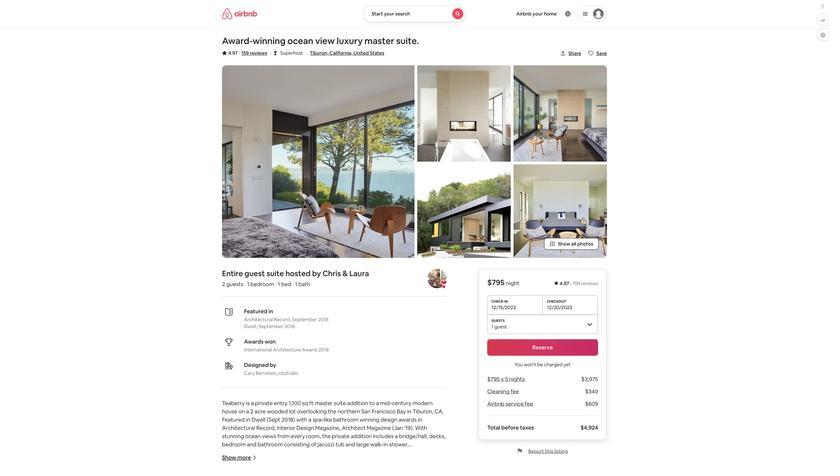 Task type: locate. For each thing, give the bounding box(es) containing it.
the up 'like'
[[328, 408, 337, 415]]

this
[[545, 448, 554, 454]]

winning
[[253, 35, 286, 47], [360, 416, 380, 423]]

0 vertical spatial $795
[[488, 278, 505, 287]]

1 horizontal spatial by
[[312, 268, 321, 278]]

1 horizontal spatial september
[[292, 316, 317, 323]]

0 vertical spatial private
[[255, 400, 273, 407]]

0 horizontal spatial ocean
[[245, 433, 261, 440]]

0 horizontal spatial september
[[259, 323, 284, 330]]

1 vertical spatial show
[[222, 454, 236, 461]]

bay
[[397, 408, 406, 415]]

0 vertical spatial 4.97
[[228, 50, 238, 56]]

1 your from the left
[[384, 11, 394, 17]]

bedroom inside 'teaberry is a private entry 1,100 sq ft master suite addition to a mid-century modern house on a 2 acre wooded lot overlooking the northern san francisco bay in tiburon, ca. featured in dwell (sept 2018) with a spa-like bathroom winning design awards in architectural record, interior design magazine, architect magazine (jan '19). with stunning ocean views from every room, the private addition includes a bridge/hall, decks, bedroom and bathroom consisting of jacuzzi tub and large walk-in shower.'
[[222, 441, 246, 448]]

suite
[[267, 268, 284, 278], [334, 400, 346, 407]]

architectural up dwell, on the bottom of the page
[[244, 316, 273, 323]]

1 vertical spatial featured
[[222, 416, 245, 423]]

home
[[544, 11, 557, 17]]

private up acre
[[255, 400, 273, 407]]

your left home
[[533, 11, 543, 17]]

bathroom down northern
[[333, 416, 359, 423]]

1 vertical spatial addition
[[351, 433, 372, 440]]

cleaning fee button
[[488, 388, 519, 395]]

with
[[296, 416, 307, 423]]

bedroom image
[[514, 164, 607, 258]]

bedroom left bed on the left of the page
[[251, 280, 274, 288]]

1
[[247, 280, 249, 288], [278, 280, 280, 288], [295, 280, 297, 288], [492, 323, 494, 330]]

in up with
[[418, 416, 423, 423]]

1 vertical spatial bedroom
[[222, 441, 246, 448]]

bathroom down 'views'
[[258, 441, 283, 448]]

guest right entire
[[245, 268, 265, 278]]

guest down 12/15/2023
[[495, 323, 507, 330]]

2018)
[[282, 416, 295, 423]]

· right superhost
[[306, 50, 307, 57]]

record, up 'views'
[[256, 424, 276, 431]]

designed by cary bernstein, cbstudio
[[244, 361, 298, 376]]

2018 inside awards won international architecture award, 2018
[[319, 347, 329, 353]]

addition up san
[[347, 400, 368, 407]]

$340
[[586, 388, 598, 395]]

0 vertical spatial winning
[[253, 35, 286, 47]]

award-winning ocean view luxury master suite.
[[222, 35, 419, 47]]

0 horizontal spatial suite
[[267, 268, 284, 278]]

tiburon, inside · tiburon, california, united states
[[310, 50, 329, 56]]

charged
[[544, 361, 563, 368]]

0 vertical spatial show
[[558, 241, 571, 247]]

1 vertical spatial september
[[259, 323, 284, 330]]

featured up dwell, on the bottom of the page
[[244, 308, 268, 315]]

ocean left 'views'
[[245, 433, 261, 440]]

airbnb your home
[[516, 11, 557, 17]]

1,100
[[289, 400, 301, 407]]

1 vertical spatial 4.97
[[560, 280, 570, 287]]

1 vertical spatial master
[[315, 400, 333, 407]]

tiburon, down modern
[[413, 408, 434, 415]]

show all photos button
[[544, 238, 599, 250]]

guest inside dropdown button
[[495, 323, 507, 330]]

'19).
[[404, 424, 414, 431]]

by left chris at the left bottom
[[312, 268, 321, 278]]

0 horizontal spatial 4.97
[[228, 50, 238, 56]]

a down (jan
[[395, 433, 398, 440]]

$795 left x
[[488, 376, 500, 383]]

0 vertical spatial tiburon,
[[310, 50, 329, 56]]

4.97 down award-
[[228, 50, 238, 56]]

0 vertical spatial 2018
[[318, 316, 329, 323]]

1 vertical spatial 159
[[573, 280, 581, 287]]

0 horizontal spatial private
[[255, 400, 273, 407]]

more
[[238, 454, 251, 461]]

record, up won
[[274, 316, 291, 323]]

2 left guests
[[222, 280, 225, 288]]

airbnb left home
[[516, 11, 532, 17]]

the
[[328, 408, 337, 415], [322, 433, 331, 440]]

the up jacuzzi
[[322, 433, 331, 440]]

september up award,
[[292, 316, 317, 323]]

0 vertical spatial record,
[[274, 316, 291, 323]]

start your search
[[372, 11, 411, 17]]

1 horizontal spatial airbnb
[[516, 11, 532, 17]]

airbnb
[[516, 11, 532, 17], [488, 400, 505, 407]]

fee
[[511, 388, 519, 395], [525, 400, 534, 407]]

cleaning
[[488, 388, 510, 395]]

chris & laura is a superhost. learn more about chris & laura. image
[[428, 269, 447, 288], [428, 269, 447, 288]]

2 left acre
[[250, 408, 254, 415]]

overlooking
[[297, 408, 327, 415]]

1 horizontal spatial and
[[346, 441, 355, 448]]

in
[[269, 308, 273, 315], [407, 408, 412, 415], [246, 416, 250, 423], [418, 416, 423, 423], [384, 441, 388, 448]]

architectural up stunning
[[222, 424, 255, 431]]

addition up large
[[351, 433, 372, 440]]

mid-
[[380, 400, 392, 407]]

september
[[292, 316, 317, 323], [259, 323, 284, 330]]

0 vertical spatial bedroom
[[251, 280, 274, 288]]

room,
[[306, 433, 321, 440]]

0 horizontal spatial tiburon,
[[310, 50, 329, 56]]

bedroom
[[251, 280, 274, 288], [222, 441, 246, 448]]

by inside entire guest suite hosted by chris & laura 2 guests · 1 bedroom · 1 bed · 1 bath
[[312, 268, 321, 278]]

1 horizontal spatial master
[[365, 35, 395, 47]]

won't
[[524, 361, 537, 368]]

be
[[538, 361, 543, 368]]

lot
[[289, 408, 296, 415]]

2 your from the left
[[533, 11, 543, 17]]

0 vertical spatial architectural
[[244, 316, 273, 323]]

0 vertical spatial 4.97 · 159 reviews
[[228, 50, 267, 56]]

entire guest suite hosted by chris & laura 2 guests · 1 bedroom · 1 bed · 1 bath
[[222, 268, 369, 288]]

0 vertical spatial by
[[312, 268, 321, 278]]

with
[[415, 424, 427, 431]]

bedroom inside entire guest suite hosted by chris & laura 2 guests · 1 bedroom · 1 bed · 1 bath
[[251, 280, 274, 288]]

show left all
[[558, 241, 571, 247]]

0 vertical spatial featured
[[244, 308, 268, 315]]

0 horizontal spatial by
[[270, 361, 276, 368]]

bedroom down stunning
[[222, 441, 246, 448]]

guest for entire
[[245, 268, 265, 278]]

1 vertical spatial ocean
[[245, 433, 261, 440]]

2 inside entire guest suite hosted by chris & laura 2 guests · 1 bedroom · 1 bed · 1 bath
[[222, 280, 225, 288]]

0 horizontal spatial reviews
[[250, 50, 267, 56]]

tiburon, down "award-winning ocean view luxury master suite."
[[310, 50, 329, 56]]

tub
[[336, 441, 345, 448]]

by inside designed by cary bernstein, cbstudio
[[270, 361, 276, 368]]

master inside 'teaberry is a private entry 1,100 sq ft master suite addition to a mid-century modern house on a 2 acre wooded lot overlooking the northern san francisco bay in tiburon, ca. featured in dwell (sept 2018) with a spa-like bathroom winning design awards in architectural record, interior design magazine, architect magazine (jan '19). with stunning ocean views from every room, the private addition includes a bridge/hall, decks, bedroom and bathroom consisting of jacuzzi tub and large walk-in shower.'
[[315, 400, 333, 407]]

0 horizontal spatial 2
[[222, 280, 225, 288]]

featured down house
[[222, 416, 245, 423]]

by
[[312, 268, 321, 278], [270, 361, 276, 368]]

1 horizontal spatial guest
[[495, 323, 507, 330]]

1 horizontal spatial show
[[558, 241, 571, 247]]

architect
[[342, 424, 366, 431]]

0 vertical spatial suite
[[267, 268, 284, 278]]

0 vertical spatial september
[[292, 316, 317, 323]]

0 vertical spatial fee
[[511, 388, 519, 395]]

winning up 󰀃
[[253, 35, 286, 47]]

master up states
[[365, 35, 395, 47]]

$3,975
[[582, 376, 598, 383]]

$795 x 5 nights
[[488, 376, 525, 383]]

september up won
[[259, 323, 284, 330]]

master right ft
[[315, 400, 333, 407]]

1 vertical spatial record,
[[256, 424, 276, 431]]

guests
[[226, 280, 243, 288]]

4.97 · 159 reviews down award-
[[228, 50, 267, 56]]

airbnb inside profile 'element'
[[516, 11, 532, 17]]

suite up bed on the left of the page
[[267, 268, 284, 278]]

0 vertical spatial ocean
[[288, 35, 314, 47]]

2018 for won
[[319, 347, 329, 353]]

0 horizontal spatial master
[[315, 400, 333, 407]]

fee up "service"
[[511, 388, 519, 395]]

architectural inside 'teaberry is a private entry 1,100 sq ft master suite addition to a mid-century modern house on a 2 acre wooded lot overlooking the northern san francisco bay in tiburon, ca. featured in dwell (sept 2018) with a spa-like bathroom winning design awards in architectural record, interior design magazine, architect magazine (jan '19). with stunning ocean views from every room, the private addition includes a bridge/hall, decks, bedroom and bathroom consisting of jacuzzi tub and large walk-in shower.'
[[222, 424, 255, 431]]

nights
[[510, 376, 525, 383]]

0 horizontal spatial show
[[222, 454, 236, 461]]

12/20/2023
[[547, 304, 573, 310]]

1 vertical spatial $795
[[488, 376, 500, 383]]

1 horizontal spatial reviews
[[582, 280, 598, 287]]

1 horizontal spatial bathroom
[[333, 416, 359, 423]]

0 horizontal spatial fee
[[511, 388, 519, 395]]

awards
[[244, 338, 264, 345]]

your for start
[[384, 11, 394, 17]]

in down includes
[[384, 441, 388, 448]]

and
[[247, 441, 257, 448], [346, 441, 355, 448]]

architectural inside the featured in architectural record, september 2018 dwell, september 2018
[[244, 316, 273, 323]]

2 vertical spatial 2018
[[319, 347, 329, 353]]

· left bed on the left of the page
[[275, 280, 277, 288]]

1 vertical spatial guest
[[495, 323, 507, 330]]

views
[[262, 433, 276, 440]]

private up tub
[[332, 433, 350, 440]]

suite up northern
[[334, 400, 346, 407]]

1 vertical spatial tiburon,
[[413, 408, 434, 415]]

your inside profile 'element'
[[533, 11, 543, 17]]

1 right guests
[[247, 280, 249, 288]]

award-winning ocean view luxury master suite. image 4 image
[[514, 65, 607, 162]]

0 horizontal spatial guest
[[245, 268, 265, 278]]

airbnb service fee button
[[488, 400, 534, 407]]

show all photos
[[558, 241, 594, 247]]

master
[[365, 35, 395, 47], [315, 400, 333, 407]]

0 horizontal spatial your
[[384, 11, 394, 17]]

$795
[[488, 278, 505, 287], [488, 376, 500, 383]]

0 vertical spatial airbnb
[[516, 11, 532, 17]]

reviews
[[250, 50, 267, 56], [582, 280, 598, 287]]

1 $795 from the top
[[488, 278, 505, 287]]

1 vertical spatial architectural
[[222, 424, 255, 431]]

Start your search search field
[[363, 6, 466, 22]]

1 horizontal spatial tiburon,
[[413, 408, 434, 415]]

1 down 12/15/2023
[[492, 323, 494, 330]]

1 vertical spatial private
[[332, 433, 350, 440]]

2
[[222, 280, 225, 288], [250, 408, 254, 415]]

a
[[251, 400, 254, 407], [376, 400, 379, 407], [246, 408, 249, 415], [309, 416, 312, 423], [395, 433, 398, 440]]

$795 left the night
[[488, 278, 505, 287]]

1 horizontal spatial bedroom
[[251, 280, 274, 288]]

record, inside 'teaberry is a private entry 1,100 sq ft master suite addition to a mid-century modern house on a 2 acre wooded lot overlooking the northern san francisco bay in tiburon, ca. featured in dwell (sept 2018) with a spa-like bathroom winning design awards in architectural record, interior design magazine, architect magazine (jan '19). with stunning ocean views from every room, the private addition includes a bridge/hall, decks, bedroom and bathroom consisting of jacuzzi tub and large walk-in shower.'
[[256, 424, 276, 431]]

1 horizontal spatial 159
[[573, 280, 581, 287]]

dwell
[[252, 416, 266, 423]]

0 horizontal spatial 159
[[241, 50, 249, 56]]

0 horizontal spatial bedroom
[[222, 441, 246, 448]]

your inside button
[[384, 11, 394, 17]]

suite inside 'teaberry is a private entry 1,100 sq ft master suite addition to a mid-century modern house on a 2 acre wooded lot overlooking the northern san francisco bay in tiburon, ca. featured in dwell (sept 2018) with a spa-like bathroom winning design awards in architectural record, interior design magazine, architect magazine (jan '19). with stunning ocean views from every room, the private addition includes a bridge/hall, decks, bedroom and bathroom consisting of jacuzzi tub and large walk-in shower.'
[[334, 400, 346, 407]]

view
[[315, 35, 335, 47]]

0 horizontal spatial airbnb
[[488, 400, 505, 407]]

awards
[[399, 416, 417, 423]]

guest inside entire guest suite hosted by chris & laura 2 guests · 1 bedroom · 1 bed · 1 bath
[[245, 268, 265, 278]]

show inside button
[[558, 241, 571, 247]]

0 vertical spatial guest
[[245, 268, 265, 278]]

on
[[239, 408, 245, 415]]

1 horizontal spatial 4.97
[[560, 280, 570, 287]]

· tiburon, california, united states
[[306, 50, 385, 57]]

reserve
[[533, 344, 553, 351]]

and up more
[[247, 441, 257, 448]]

ocean up superhost
[[288, 35, 314, 47]]

show left more
[[222, 454, 236, 461]]

bathroom
[[333, 416, 359, 423], [258, 441, 283, 448]]

1 vertical spatial airbnb
[[488, 400, 505, 407]]

0 vertical spatial 159
[[241, 50, 249, 56]]

1 vertical spatial winning
[[360, 416, 380, 423]]

by up bernstein,
[[270, 361, 276, 368]]

1 inside dropdown button
[[492, 323, 494, 330]]

tiburon, inside 'teaberry is a private entry 1,100 sq ft master suite addition to a mid-century modern house on a 2 acre wooded lot overlooking the northern san francisco bay in tiburon, ca. featured in dwell (sept 2018) with a spa-like bathroom winning design awards in architectural record, interior design magazine, architect magazine (jan '19). with stunning ocean views from every room, the private addition includes a bridge/hall, decks, bedroom and bathroom consisting of jacuzzi tub and large walk-in shower.'
[[413, 408, 434, 415]]

won
[[265, 338, 276, 345]]

1 vertical spatial 2
[[250, 408, 254, 415]]

0 horizontal spatial and
[[247, 441, 257, 448]]

fee right "service"
[[525, 400, 534, 407]]

$795 for $795 x 5 nights
[[488, 376, 500, 383]]

california,
[[330, 50, 353, 56]]

0 vertical spatial 2
[[222, 280, 225, 288]]

2 $795 from the top
[[488, 376, 500, 383]]

airbnb for airbnb your home
[[516, 11, 532, 17]]

1 horizontal spatial your
[[533, 11, 543, 17]]

1 horizontal spatial suite
[[334, 400, 346, 407]]

winning down san
[[360, 416, 380, 423]]

1 horizontal spatial fee
[[525, 400, 534, 407]]

large
[[357, 441, 369, 448]]

1 vertical spatial 4.97 · 159 reviews
[[560, 280, 598, 287]]

featured
[[244, 308, 268, 315], [222, 416, 245, 423]]

search
[[395, 11, 411, 17]]

1 horizontal spatial winning
[[360, 416, 380, 423]]

view from jacuzzi tub image
[[418, 65, 511, 162]]

1 vertical spatial suite
[[334, 400, 346, 407]]

1 vertical spatial bathroom
[[258, 441, 283, 448]]

4.97 up 12/20/2023 at the right bottom of page
[[560, 280, 570, 287]]

a left spa-
[[309, 416, 312, 423]]

a right is
[[251, 400, 254, 407]]

· up 12/20/2023 at the right bottom of page
[[571, 280, 572, 287]]

airbnb down cleaning at the right bottom
[[488, 400, 505, 407]]

4.97 · 159 reviews up 12/20/2023 at the right bottom of page
[[560, 280, 598, 287]]

walk-
[[370, 441, 384, 448]]

and right tub
[[346, 441, 355, 448]]

service
[[506, 400, 524, 407]]

your right start
[[384, 11, 394, 17]]

bridge/hall,
[[399, 433, 428, 440]]

2018
[[318, 316, 329, 323], [285, 323, 295, 330], [319, 347, 329, 353]]

in up won
[[269, 308, 273, 315]]

1 vertical spatial by
[[270, 361, 276, 368]]

century
[[392, 400, 412, 407]]

1 horizontal spatial 2
[[250, 408, 254, 415]]

francisco
[[372, 408, 396, 415]]



Task type: describe. For each thing, give the bounding box(es) containing it.
· left 󰀃
[[270, 50, 271, 57]]

decks,
[[429, 433, 446, 440]]

total
[[488, 424, 501, 431]]

bath
[[299, 280, 310, 288]]

1 guest button
[[488, 315, 598, 334]]

a right to
[[376, 400, 379, 407]]

a right the on
[[246, 408, 249, 415]]

reserve button
[[488, 339, 598, 356]]

every
[[291, 433, 305, 440]]

northern
[[338, 408, 360, 415]]

all
[[572, 241, 577, 247]]

night
[[507, 280, 520, 287]]

1 horizontal spatial ocean
[[288, 35, 314, 47]]

1 horizontal spatial 4.97 · 159 reviews
[[560, 280, 598, 287]]

san
[[361, 408, 371, 415]]

0 vertical spatial master
[[365, 35, 395, 47]]

shower.
[[389, 441, 409, 448]]

entry
[[274, 400, 288, 407]]

1 and from the left
[[247, 441, 257, 448]]

1 vertical spatial 2018
[[285, 323, 295, 330]]

you
[[515, 361, 523, 368]]

share button
[[558, 47, 584, 59]]

consisting
[[284, 441, 310, 448]]

5
[[505, 376, 508, 383]]

suite inside entire guest suite hosted by chris & laura 2 guests · 1 bedroom · 1 bed · 1 bath
[[267, 268, 284, 278]]

2 and from the left
[[346, 441, 355, 448]]

featured in architectural record, september 2018 dwell, september 2018
[[244, 308, 329, 330]]

1 guest
[[492, 323, 507, 330]]

of
[[311, 441, 316, 448]]

· right guests
[[245, 280, 246, 288]]

save
[[597, 50, 607, 56]]

in right bay
[[407, 408, 412, 415]]

cbstudio
[[279, 370, 298, 376]]

taxes
[[520, 424, 534, 431]]

from
[[278, 433, 290, 440]]

0 vertical spatial the
[[328, 408, 337, 415]]

(sept
[[267, 416, 281, 423]]

magazine
[[367, 424, 391, 431]]

0 horizontal spatial 4.97 · 159 reviews
[[228, 50, 267, 56]]

1 left bath
[[295, 280, 297, 288]]

states
[[370, 50, 385, 56]]

your for airbnb
[[533, 11, 543, 17]]

$795 x 5 nights button
[[488, 376, 525, 383]]

1 horizontal spatial private
[[332, 433, 350, 440]]

entire
[[222, 268, 243, 278]]

save button
[[586, 47, 610, 59]]

$795 for $795 night
[[488, 278, 505, 287]]

guest for 1
[[495, 323, 507, 330]]

superhost
[[280, 50, 303, 56]]

show for show all photos
[[558, 241, 571, 247]]

hosted
[[286, 268, 311, 278]]

united
[[354, 50, 369, 56]]

start your search button
[[363, 6, 466, 22]]

1 left bed on the left of the page
[[278, 280, 280, 288]]

is
[[246, 400, 250, 407]]

0 horizontal spatial winning
[[253, 35, 286, 47]]

show more
[[222, 454, 251, 461]]

profile element
[[475, 0, 607, 28]]

airbnb for airbnb service fee
[[488, 400, 505, 407]]

includes
[[373, 433, 394, 440]]

magazine,
[[315, 424, 341, 431]]

ocean inside 'teaberry is a private entry 1,100 sq ft master suite addition to a mid-century modern house on a 2 acre wooded lot overlooking the northern san francisco bay in tiburon, ca. featured in dwell (sept 2018) with a spa-like bathroom winning design awards in architectural record, interior design magazine, architect magazine (jan '19). with stunning ocean views from every room, the private addition includes a bridge/hall, decks, bedroom and bathroom consisting of jacuzzi tub and large walk-in shower.'
[[245, 433, 261, 440]]

listing
[[555, 448, 568, 454]]

$609
[[585, 400, 598, 407]]

exterior image
[[418, 164, 511, 258]]

0 horizontal spatial bathroom
[[258, 441, 283, 448]]

x
[[501, 376, 504, 383]]

designed
[[244, 361, 269, 368]]

start
[[372, 11, 383, 17]]

& laura
[[343, 268, 369, 278]]

show more button
[[222, 454, 257, 461]]

luxury
[[337, 35, 363, 47]]

1 vertical spatial the
[[322, 433, 331, 440]]

photos
[[578, 241, 594, 247]]

show for show more
[[222, 454, 236, 461]]

tiburon, california, united states button
[[310, 49, 385, 57]]

󰀃
[[274, 50, 277, 56]]

12/15/2023
[[492, 304, 516, 310]]

airbnb your home link
[[512, 7, 561, 21]]

stunning
[[222, 433, 244, 440]]

0 vertical spatial addition
[[347, 400, 368, 407]]

design
[[381, 416, 398, 423]]

2 inside 'teaberry is a private entry 1,100 sq ft master suite addition to a mid-century modern house on a 2 acre wooded lot overlooking the northern san francisco bay in tiburon, ca. featured in dwell (sept 2018) with a spa-like bathroom winning design awards in architectural record, interior design magazine, architect magazine (jan '19). with stunning ocean views from every room, the private addition includes a bridge/hall, decks, bedroom and bathroom consisting of jacuzzi tub and large walk-in shower.'
[[250, 408, 254, 415]]

report
[[529, 448, 544, 454]]

(jan
[[392, 424, 403, 431]]

acre
[[255, 408, 266, 415]]

to
[[370, 400, 375, 407]]

featured inside the featured in architectural record, september 2018 dwell, september 2018
[[244, 308, 268, 315]]

2018 for in
[[318, 316, 329, 323]]

wooded
[[267, 408, 288, 415]]

design
[[297, 424, 314, 431]]

airbnb service fee
[[488, 400, 534, 407]]

like
[[324, 416, 332, 423]]

· right bed on the left of the page
[[293, 280, 294, 288]]

cleaning fee
[[488, 388, 519, 395]]

jacuzzi
[[318, 441, 335, 448]]

$4,924
[[581, 424, 598, 431]]

featured inside 'teaberry is a private entry 1,100 sq ft master suite addition to a mid-century modern house on a 2 acre wooded lot overlooking the northern san francisco bay in tiburon, ca. featured in dwell (sept 2018) with a spa-like bathroom winning design awards in architectural record, interior design magazine, architect magazine (jan '19). with stunning ocean views from every room, the private addition includes a bridge/hall, decks, bedroom and bathroom consisting of jacuzzi tub and large walk-in shower.'
[[222, 416, 245, 423]]

0 vertical spatial bathroom
[[333, 416, 359, 423]]

winning inside 'teaberry is a private entry 1,100 sq ft master suite addition to a mid-century modern house on a 2 acre wooded lot overlooking the northern san francisco bay in tiburon, ca. featured in dwell (sept 2018) with a spa-like bathroom winning design awards in architectural record, interior design magazine, architect magazine (jan '19). with stunning ocean views from every room, the private addition includes a bridge/hall, decks, bedroom and bathroom consisting of jacuzzi tub and large walk-in shower.'
[[360, 416, 380, 423]]

award-
[[222, 35, 253, 47]]

sq
[[302, 400, 308, 407]]

1 vertical spatial reviews
[[582, 280, 598, 287]]

1 vertical spatial fee
[[525, 400, 534, 407]]

159 reviews button
[[241, 50, 267, 56]]

before
[[502, 424, 519, 431]]

· inside · tiburon, california, united states
[[306, 50, 307, 57]]

0 vertical spatial reviews
[[250, 50, 267, 56]]

cary
[[244, 370, 255, 376]]

· down award-
[[239, 50, 240, 56]]

report this listing button
[[518, 448, 568, 454]]

you won't be charged yet
[[515, 361, 571, 368]]

bed
[[281, 280, 291, 288]]

chris
[[323, 268, 341, 278]]

dwell,
[[244, 323, 258, 330]]

in left dwell
[[246, 416, 250, 423]]

bedroom view image
[[222, 65, 415, 258]]

award,
[[302, 347, 318, 353]]

house
[[222, 408, 237, 415]]

in inside the featured in architectural record, september 2018 dwell, september 2018
[[269, 308, 273, 315]]

record, inside the featured in architectural record, september 2018 dwell, september 2018
[[274, 316, 291, 323]]



Task type: vqa. For each thing, say whether or not it's contained in the screenshot.
Airbnb in profile element
yes



